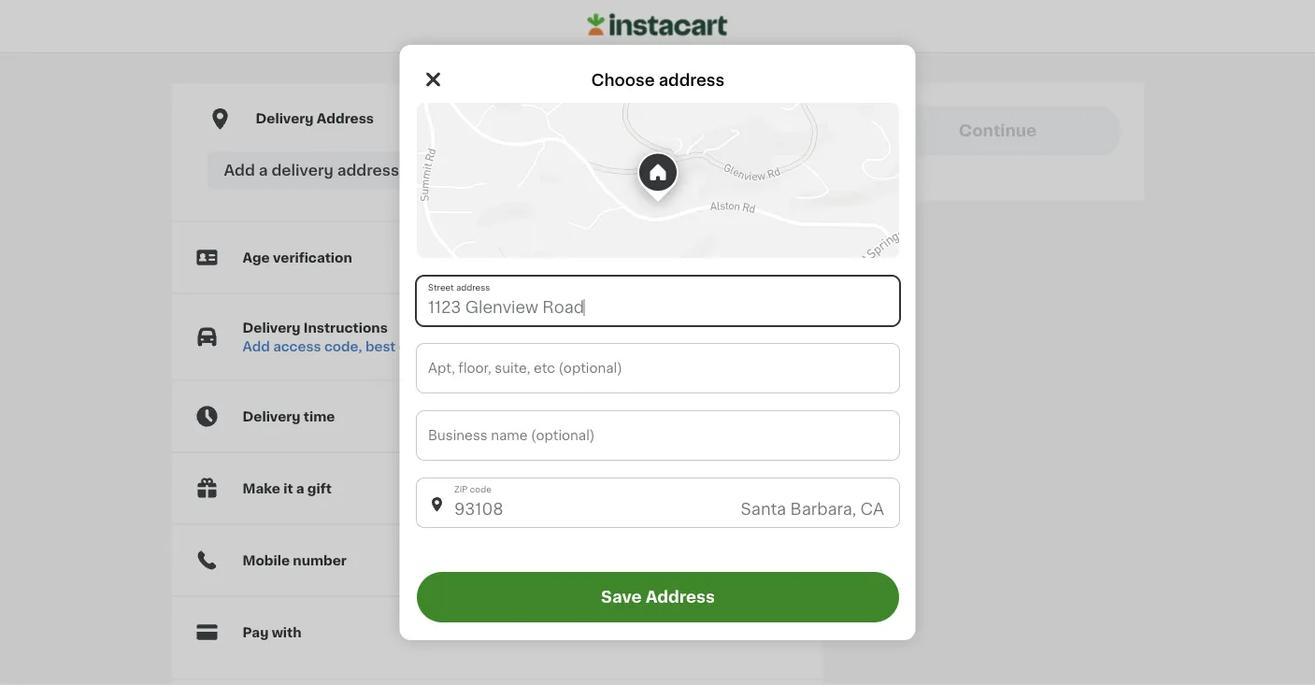 Task type: vqa. For each thing, say whether or not it's contained in the screenshot.
Delivery associated with Delivery Instructions Add access code, best entrance, etc.
yes



Task type: locate. For each thing, give the bounding box(es) containing it.
0 vertical spatial a
[[259, 163, 268, 178]]

1 horizontal spatial a
[[296, 482, 304, 495]]

1 vertical spatial delivery
[[243, 321, 301, 334]]

santa barbara, ca
[[741, 502, 884, 518]]

address up 'add a delivery address'
[[317, 112, 374, 125]]

address
[[659, 72, 725, 88], [337, 163, 399, 178]]

add a delivery address button
[[207, 152, 787, 189]]

delivery inside the delivery instructions add access code, best entrance, etc.
[[243, 321, 301, 334]]

address down home image
[[659, 72, 725, 88]]

address inside save address button
[[645, 590, 715, 606]]

add left delivery
[[224, 163, 255, 178]]

0 vertical spatial delivery
[[256, 112, 314, 125]]

etc.
[[467, 340, 492, 353]]

address for save address
[[645, 590, 715, 606]]

address right save
[[645, 590, 715, 606]]

access
[[273, 340, 321, 353]]

0 vertical spatial   text field
[[417, 277, 899, 325]]

delivery left the 'time'
[[243, 410, 301, 423]]

0 vertical spatial address
[[659, 72, 725, 88]]

2 vertical spatial delivery
[[243, 410, 301, 423]]

delivery for delivery instructions add access code, best entrance, etc.
[[243, 321, 301, 334]]

1 horizontal spatial address
[[645, 590, 715, 606]]

address inside dialog
[[659, 72, 725, 88]]

0 vertical spatial address
[[317, 112, 374, 125]]

1 vertical spatial   text field
[[417, 411, 899, 460]]

0 horizontal spatial address
[[337, 163, 399, 178]]

a inside button
[[259, 163, 268, 178]]

1 vertical spatial a
[[296, 482, 304, 495]]

verification
[[273, 251, 352, 264]]

1 vertical spatial address
[[645, 590, 715, 606]]

home image
[[588, 11, 728, 39]]

save address button
[[417, 572, 899, 623]]

0 vertical spatial add
[[224, 163, 255, 178]]

  text field
[[417, 344, 899, 393]]

1 vertical spatial address
[[337, 163, 399, 178]]

pay with
[[243, 626, 302, 639]]

age
[[243, 251, 270, 264]]

add
[[224, 163, 255, 178], [243, 340, 270, 353]]

delivery instructions add access code, best entrance, etc.
[[243, 321, 492, 353]]

make
[[243, 482, 280, 495]]

choose address dialog
[[400, 45, 916, 641]]

2 vertical spatial   text field
[[417, 479, 899, 527]]

  text field
[[417, 277, 899, 325], [417, 411, 899, 460], [417, 479, 899, 527]]

barbara,
[[790, 502, 856, 518]]

number
[[293, 554, 347, 567]]

form element
[[417, 325, 899, 623]]

code,
[[324, 340, 362, 353]]

make it a gift
[[243, 482, 332, 495]]

it
[[284, 482, 293, 495]]

a
[[259, 163, 268, 178], [296, 482, 304, 495]]

a right 'it' at the left bottom
[[296, 482, 304, 495]]

1 horizontal spatial address
[[659, 72, 725, 88]]

add left access
[[243, 340, 270, 353]]

address right delivery
[[337, 163, 399, 178]]

delivery up delivery
[[256, 112, 314, 125]]

a left delivery
[[259, 163, 268, 178]]

choose address
[[592, 72, 725, 88]]

1 vertical spatial add
[[243, 340, 270, 353]]

add inside button
[[224, 163, 255, 178]]

0 horizontal spatial a
[[259, 163, 268, 178]]

delivery
[[256, 112, 314, 125], [243, 321, 301, 334], [243, 410, 301, 423]]

3   text field from the top
[[417, 479, 899, 527]]

delivery up access
[[243, 321, 301, 334]]

address
[[317, 112, 374, 125], [645, 590, 715, 606]]

save address
[[601, 590, 715, 606]]

map region
[[417, 103, 899, 258]]

santa
[[741, 502, 786, 518]]

0 horizontal spatial address
[[317, 112, 374, 125]]



Task type: describe. For each thing, give the bounding box(es) containing it.
gift
[[308, 482, 332, 495]]

delivery time
[[243, 410, 335, 423]]

2   text field from the top
[[417, 411, 899, 460]]

best
[[366, 340, 396, 353]]

save
[[601, 590, 642, 606]]

address inside button
[[337, 163, 399, 178]]

entrance,
[[399, 340, 463, 353]]

with
[[272, 626, 302, 639]]

time
[[304, 410, 335, 423]]

add a delivery address
[[224, 163, 399, 178]]

delivery for delivery address
[[256, 112, 314, 125]]

age verification
[[243, 251, 352, 264]]

ca
[[860, 502, 884, 518]]

mobile
[[243, 554, 290, 567]]

delivery address
[[256, 112, 374, 125]]

choose
[[592, 72, 655, 88]]

add inside the delivery instructions add access code, best entrance, etc.
[[243, 340, 270, 353]]

address for delivery address
[[317, 112, 374, 125]]

instructions
[[304, 321, 388, 334]]

1   text field from the top
[[417, 277, 899, 325]]

delivery
[[272, 163, 334, 178]]

pay
[[243, 626, 269, 639]]

delivery for delivery time
[[243, 410, 301, 423]]

mobile number
[[243, 554, 347, 567]]



